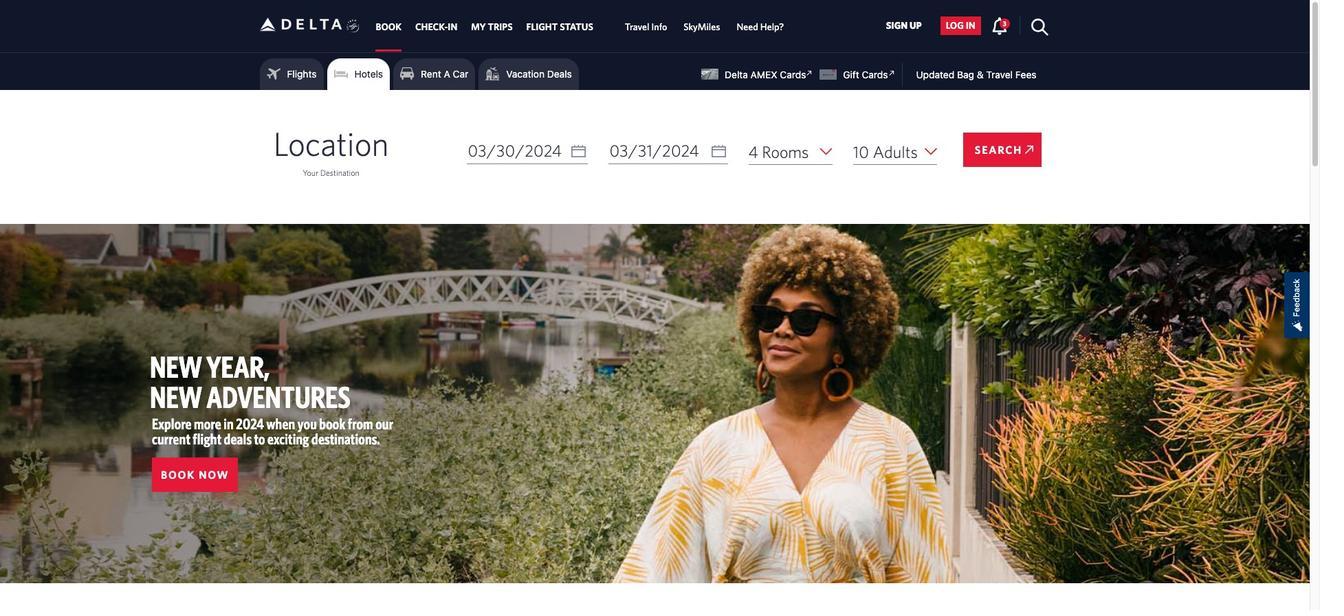 Task type: locate. For each thing, give the bounding box(es) containing it.
in inside explore more in 2024 when you book from our current flight deals to exciting destinations.
[[224, 416, 234, 433]]

1 vertical spatial travel
[[987, 69, 1013, 80]]

travel info
[[625, 22, 668, 33]]

travel
[[625, 22, 650, 33], [987, 69, 1013, 80]]

new year, new adventures
[[150, 350, 351, 415]]

in
[[966, 20, 976, 31], [224, 416, 234, 433]]

0 horizontal spatial travel
[[625, 22, 650, 33]]

1 horizontal spatial book
[[376, 22, 402, 33]]

0 vertical spatial in
[[966, 20, 976, 31]]

travel info link
[[625, 15, 668, 39]]

travel right &
[[987, 69, 1013, 80]]

0 horizontal spatial cards
[[780, 69, 807, 80]]

in right "log"
[[966, 20, 976, 31]]

up
[[910, 20, 922, 31]]

book right 'skyteam' image at the left
[[376, 22, 402, 33]]

gift cards
[[844, 69, 889, 80]]

gift
[[844, 69, 860, 80]]

updated bag & travel fees link
[[903, 69, 1037, 80]]

book
[[319, 416, 346, 433]]

your
[[303, 168, 318, 177]]

flight
[[527, 22, 558, 33]]

log
[[946, 20, 964, 31]]

book left now
[[161, 469, 195, 482]]

cards
[[780, 69, 807, 80], [862, 69, 889, 80]]

flight status
[[527, 22, 594, 33]]

exciting
[[268, 431, 309, 448]]

book
[[376, 22, 402, 33], [161, 469, 195, 482]]

0 horizontal spatial in
[[224, 416, 234, 433]]

cards right amex
[[780, 69, 807, 80]]

flight status link
[[527, 15, 594, 39]]

log in button
[[941, 16, 982, 35]]

our
[[376, 416, 394, 433]]

1 horizontal spatial cards
[[862, 69, 889, 80]]

from
[[348, 416, 373, 433]]

rent a car link
[[400, 64, 469, 85]]

amex
[[751, 69, 778, 80]]

now
[[199, 469, 229, 482]]

cards right gift
[[862, 69, 889, 80]]

updated bag & travel fees
[[917, 69, 1037, 80]]

search
[[975, 144, 1023, 156]]

destination
[[320, 168, 360, 177]]

vacation deals
[[506, 68, 572, 80]]

travel left info
[[625, 22, 650, 33]]

my
[[471, 22, 486, 33]]

vacation deals link
[[486, 64, 572, 85]]

this link opens another site in a new window that may not follow the same accessibility policies as delta air lines. image
[[886, 67, 899, 80]]

tab list containing book
[[369, 0, 793, 52]]

check-
[[416, 22, 448, 33]]

in right more
[[224, 416, 234, 433]]

1 horizontal spatial travel
[[987, 69, 1013, 80]]

this link opens another site in a new window that may not follow the same accessibility policies as delta air lines. image
[[804, 67, 817, 80]]

trips
[[488, 22, 513, 33]]

help?
[[761, 22, 785, 33]]

rent a car
[[421, 68, 469, 80]]

new
[[150, 350, 202, 385], [150, 380, 202, 415]]

1 horizontal spatial in
[[966, 20, 976, 31]]

need
[[737, 22, 759, 33]]

check-in link
[[416, 15, 458, 39]]

skymiles link
[[684, 15, 721, 39]]

0 vertical spatial travel
[[625, 22, 650, 33]]

location your destination
[[273, 125, 389, 177]]

1 vertical spatial book
[[161, 469, 195, 482]]

hotels link
[[334, 64, 383, 85]]

in inside button
[[966, 20, 976, 31]]

my trips link
[[471, 15, 513, 39]]

2 new from the top
[[150, 380, 202, 415]]

1 vertical spatial in
[[224, 416, 234, 433]]

status
[[560, 22, 594, 33]]

to
[[254, 431, 265, 448]]

0 vertical spatial book
[[376, 22, 402, 33]]

when
[[267, 416, 295, 433]]

you
[[298, 416, 317, 433]]

sign
[[887, 20, 908, 31]]

delta
[[725, 69, 748, 80]]

3
[[1003, 19, 1007, 27]]

rent
[[421, 68, 441, 80]]

book inside tab list
[[376, 22, 402, 33]]

0 horizontal spatial book
[[161, 469, 195, 482]]

tab list
[[369, 0, 793, 52]]

None date field
[[467, 138, 588, 164], [609, 138, 728, 164], [467, 138, 588, 164], [609, 138, 728, 164]]



Task type: vqa. For each thing, say whether or not it's contained in the screenshot.
FLIGHT STATUS
yes



Task type: describe. For each thing, give the bounding box(es) containing it.
2 cards from the left
[[862, 69, 889, 80]]

1 cards from the left
[[780, 69, 807, 80]]

2024
[[236, 416, 264, 433]]

3 link
[[992, 16, 1010, 34]]

explore
[[152, 416, 192, 433]]

a
[[444, 68, 450, 80]]

in
[[448, 22, 458, 33]]

search button
[[964, 133, 1043, 167]]

flights
[[287, 68, 317, 80]]

1 new from the top
[[150, 350, 202, 385]]

book now
[[161, 469, 229, 482]]

updated
[[917, 69, 955, 80]]

gift cards link
[[820, 67, 899, 80]]

sign up link
[[881, 16, 928, 35]]

adventures
[[207, 380, 351, 415]]

delta amex cards
[[725, 69, 807, 80]]

explore more in 2024 when you book from our current flight deals to exciting destinations.
[[152, 416, 394, 448]]

current
[[152, 431, 191, 448]]

delta air lines image
[[260, 3, 342, 46]]

skymiles
[[684, 22, 721, 33]]

explore more in 2024 when you book from our current flight deals to exciting destinations. link
[[152, 416, 394, 448]]

book link
[[376, 15, 402, 39]]

my trips
[[471, 22, 513, 33]]

bag
[[958, 69, 975, 80]]

flights link
[[267, 64, 317, 85]]

log in
[[946, 20, 976, 31]]

year,
[[207, 350, 270, 385]]

flight
[[193, 431, 222, 448]]

deals
[[224, 431, 252, 448]]

vacation
[[506, 68, 545, 80]]

deals
[[547, 68, 572, 80]]

&
[[977, 69, 984, 80]]

skyteam image
[[347, 5, 360, 48]]

location
[[273, 125, 389, 163]]

book now link
[[152, 458, 238, 493]]

book for book now
[[161, 469, 195, 482]]

hotels
[[355, 68, 383, 80]]

destinations.
[[312, 431, 380, 448]]

car
[[453, 68, 469, 80]]

check-in
[[416, 22, 458, 33]]

delta amex cards link
[[702, 67, 817, 80]]

more
[[194, 416, 221, 433]]

book for book
[[376, 22, 402, 33]]

info
[[652, 22, 668, 33]]

need help? link
[[737, 15, 785, 39]]

fees
[[1016, 69, 1037, 80]]

sign up
[[887, 20, 922, 31]]

need help?
[[737, 22, 785, 33]]



